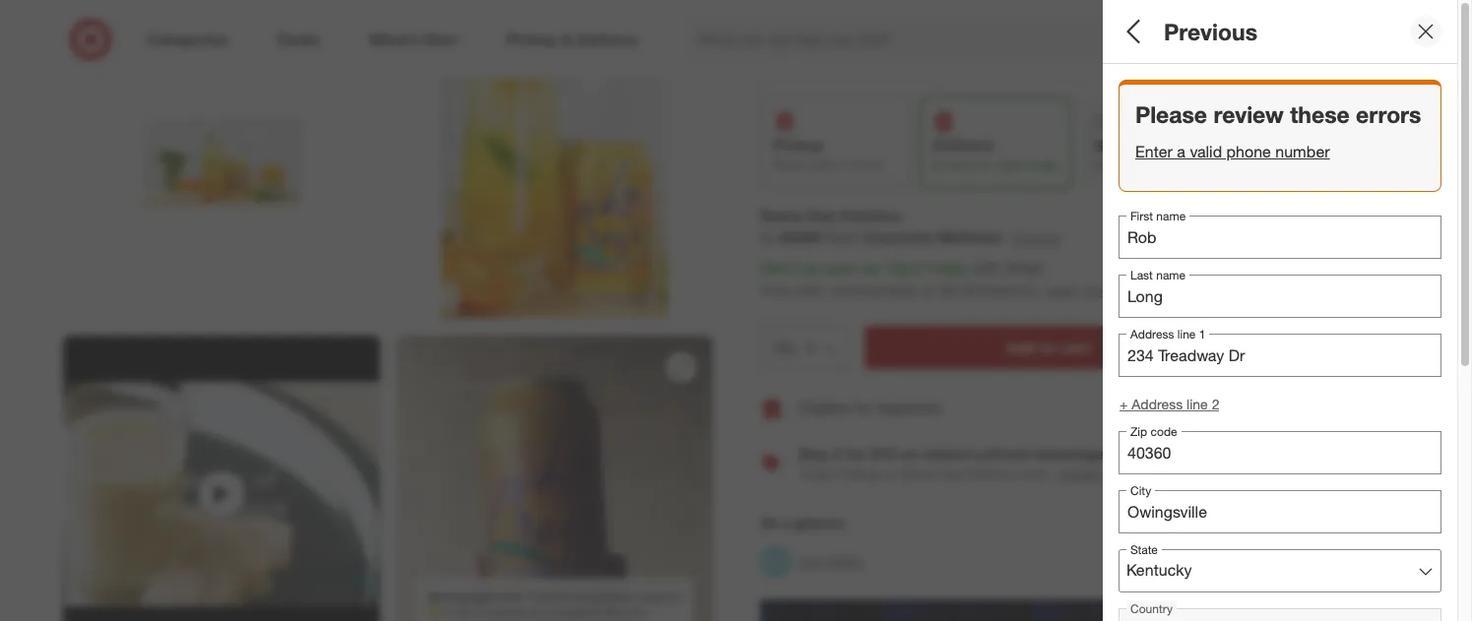 Task type: vqa. For each thing, say whether or not it's contained in the screenshot.
the delivery within the Delivery As soon as 12pm today
yes



Task type: locate. For each thing, give the bounding box(es) containing it.
1 horizontal spatial 2
[[1212, 396, 1220, 412]]

None text field
[[1119, 215, 1442, 259], [1119, 334, 1442, 377], [1119, 490, 1442, 533], [1119, 608, 1442, 622], [1119, 215, 1442, 259], [1119, 334, 1442, 377], [1119, 490, 1442, 533], [1119, 608, 1442, 622]]

this
[[868, 55, 890, 71]]

deal
[[817, 55, 843, 71]]

to:
[[1229, 413, 1252, 436]]

or down $10
[[884, 466, 897, 483]]

1 vertical spatial day
[[807, 205, 836, 225]]

for right eligible
[[854, 398, 873, 418]]

for inside thankful for guiltless options! 💛 0-cal, 0-sweetener, 0-sodium!  #lacroix
[[573, 590, 587, 605]]

1 horizontal spatial pickup
[[839, 466, 880, 483]]

with down it
[[796, 281, 825, 301]]

thankful for guiltless options! 💛 0-cal, 0-sweetener, 0-sodium!  #lacroix
[[427, 590, 680, 621]]

0- right the 💛
[[445, 606, 456, 621]]

same inside buy 3 for $10 on select lacroix beverages order pickup or same day delivery only ∙ details
[[900, 466, 936, 483]]

glance
[[794, 513, 844, 533]]

0 vertical spatial a
[[1177, 142, 1186, 161]]

0 horizontal spatial 0-
[[445, 606, 456, 621]]

3
[[832, 444, 841, 464]]

to left cart
[[1041, 338, 1056, 357]]

@living.light.now
[[427, 590, 522, 605]]

for right 3
[[845, 444, 866, 464]]

same
[[1119, 17, 1180, 45], [760, 205, 803, 225], [900, 466, 936, 483]]

1 vertical spatial soon
[[823, 258, 858, 278]]

None telephone field
[[1119, 431, 1442, 474]]

add left cart
[[1006, 338, 1036, 357]]

soon right as
[[950, 158, 976, 173]]

0 horizontal spatial 12pm
[[883, 258, 924, 278]]

options!
[[637, 590, 680, 605]]

2 horizontal spatial add
[[1431, 426, 1456, 443]]

1 vertical spatial 2
[[1212, 396, 1220, 412]]

2 right line
[[1212, 396, 1220, 412]]

add
[[1006, 338, 1036, 357], [1431, 426, 1456, 443], [1162, 438, 1188, 454]]

at huntersville
[[760, 26, 847, 43]]

day down buy 3 for $10 on select lacroix beverages link
[[940, 466, 964, 483]]

only
[[1021, 466, 1047, 483]]

day up 28269
[[807, 205, 836, 225]]

address
[[1210, 438, 1260, 454]]

learn
[[1045, 282, 1080, 299]]

2 for +
[[1212, 396, 1220, 412]]

3 0- from the left
[[548, 606, 560, 621]]

0 vertical spatial pickup
[[773, 135, 824, 155]]

an
[[1191, 438, 1207, 454]]

delivery up from
[[840, 205, 901, 225]]

see 1 deal for this item
[[778, 55, 920, 71]]

12pm
[[995, 158, 1025, 173], [883, 258, 924, 278]]

1 vertical spatial pickup
[[839, 466, 880, 483]]

1 horizontal spatial 12pm
[[995, 158, 1025, 173]]

as right as
[[979, 158, 992, 173]]

0- right cal,
[[477, 606, 489, 621]]

same up to 28269
[[760, 205, 803, 225]]

pickup down 3
[[839, 466, 880, 483]]

0 vertical spatial same
[[1119, 17, 1180, 45]]

search button
[[1163, 18, 1210, 65]]

0 vertical spatial day
[[1187, 17, 1228, 45]]

day up please
[[1187, 17, 1228, 45]]

0 vertical spatial or
[[922, 281, 937, 301]]

as up membership
[[863, 258, 879, 278]]

within
[[810, 158, 841, 173]]

buy 3 for $10 on select lacroix beverages order pickup or same day delivery only ∙ details
[[799, 444, 1113, 483]]

same day delivery dialog
[[1103, 0, 1473, 622]]

0-
[[445, 606, 456, 621], [477, 606, 489, 621], [548, 606, 560, 621]]

buy
[[799, 444, 828, 464]]

today left not
[[1028, 158, 1058, 173]]

enter a valid phone number
[[1136, 142, 1330, 161]]

sweetener,
[[489, 606, 545, 621]]

0 vertical spatial same day delivery
[[1119, 17, 1322, 45]]

0 vertical spatial soon
[[950, 158, 976, 173]]

to
[[760, 228, 774, 248], [1041, 338, 1056, 357], [1264, 438, 1276, 454]]

with up $9.99/delivery
[[972, 258, 1001, 278]]

search
[[1163, 31, 1210, 51]]

0 vertical spatial today
[[1028, 158, 1058, 173]]

same day delivery
[[1119, 17, 1322, 45], [760, 205, 901, 225]]

a left valid at right top
[[1177, 142, 1186, 161]]

same inside dialog
[[1119, 17, 1180, 45]]

as
[[979, 158, 992, 173], [803, 258, 819, 278], [863, 258, 879, 278]]

add for add
[[1431, 426, 1456, 443]]

midtown
[[938, 228, 1003, 248]]

2 vertical spatial day
[[940, 466, 964, 483]]

lacroix sparkling water tangerine - 8pk/12 fl oz cans, 6 of 11 image
[[395, 3, 713, 320]]

0 horizontal spatial today
[[928, 258, 968, 278]]

1 vertical spatial same day delivery
[[760, 205, 901, 225]]

a right at
[[780, 513, 789, 533]]

non-gmo button
[[760, 541, 863, 584]]

add right availability
[[1431, 426, 1456, 443]]

a for at
[[780, 513, 789, 533]]

0 horizontal spatial pickup
[[773, 135, 824, 155]]

delivery up please review these errors
[[1234, 17, 1322, 45]]

as right it
[[803, 258, 819, 278]]

to inside "deliver to: add an address to check availability"
[[1264, 438, 1276, 454]]

go back
[[1258, 574, 1318, 594]]

same day delivery up from
[[760, 205, 901, 225]]

0 horizontal spatial as
[[803, 258, 819, 278]]

same down on
[[900, 466, 936, 483]]

1 vertical spatial to
[[1041, 338, 1056, 357]]

pickup up ready
[[773, 135, 824, 155]]

lacroix sparkling water tangerine - 8pk/12 fl oz cans, 5 of 11 image
[[63, 3, 380, 320]]

phone
[[1227, 142, 1272, 161]]

add left an on the bottom
[[1162, 438, 1188, 454]]

photo from @living.light.now, 8 of 11 image
[[395, 336, 713, 622]]

valid
[[1190, 142, 1223, 161]]

12pm down charlotte
[[883, 258, 924, 278]]

2 vertical spatial to
[[1264, 438, 1276, 454]]

2 vertical spatial same
[[900, 466, 936, 483]]

with
[[972, 258, 1001, 278], [796, 281, 825, 301]]

delivery up as
[[933, 135, 994, 155]]

shipt
[[1006, 258, 1043, 278]]

to left check
[[1264, 438, 1276, 454]]

+ address line 2 link
[[1119, 394, 1221, 415]]

( $0.04 /fluid ounce )
[[815, 2, 933, 18]]

previous button
[[1119, 16, 1260, 47]]

0 vertical spatial with
[[972, 258, 1001, 278]]

2 horizontal spatial same
[[1119, 17, 1180, 45]]

at
[[760, 513, 776, 533]]

1 horizontal spatial a
[[1177, 142, 1186, 161]]

1 horizontal spatial 0-
[[477, 606, 489, 621]]

0 horizontal spatial or
[[884, 466, 897, 483]]

to up get
[[760, 228, 774, 248]]

1 0- from the left
[[445, 606, 456, 621]]

for left this on the top right of page
[[847, 55, 864, 71]]

12pm right as
[[995, 158, 1025, 173]]

1 vertical spatial today
[[928, 258, 968, 278]]

0 horizontal spatial day
[[807, 205, 836, 225]]

same day delivery inside dialog
[[1119, 17, 1322, 45]]

1 horizontal spatial as
[[863, 258, 879, 278]]

pickup
[[773, 135, 824, 155], [839, 466, 880, 483]]

1 vertical spatial 12pm
[[883, 258, 924, 278]]

0 horizontal spatial 2
[[844, 158, 851, 173]]

0 horizontal spatial with
[[796, 281, 825, 301]]

0 horizontal spatial add
[[1006, 338, 1036, 357]]

2 left hours
[[844, 158, 851, 173]]

+
[[1120, 396, 1128, 412]]

deliver to: add an address to check availability
[[1162, 413, 1384, 454]]

1 horizontal spatial day
[[940, 466, 964, 483]]

0 horizontal spatial soon
[[823, 258, 858, 278]]

number
[[1276, 142, 1330, 161]]

day
[[1187, 17, 1228, 45], [807, 205, 836, 225], [940, 466, 964, 483]]

0 vertical spatial 12pm
[[995, 158, 1025, 173]]

2 horizontal spatial 0-
[[548, 606, 560, 621]]

for inside buy 3 for $10 on select lacroix beverages order pickup or same day delivery only ∙ details
[[845, 444, 866, 464]]

1 horizontal spatial add
[[1162, 438, 1188, 454]]

0 vertical spatial to
[[760, 228, 774, 248]]

2 horizontal spatial as
[[979, 158, 992, 173]]

today down the midtown
[[928, 258, 968, 278]]

2 horizontal spatial to
[[1264, 438, 1276, 454]]

soon
[[950, 158, 976, 173], [823, 258, 858, 278]]

a
[[1177, 142, 1186, 161], [780, 513, 789, 533]]

delivery down 'lacroix'
[[968, 466, 1017, 483]]

to 28269
[[760, 228, 822, 248]]

0 horizontal spatial a
[[780, 513, 789, 533]]

or inside buy 3 for $10 on select lacroix beverages order pickup or same day delivery only ∙ details
[[884, 466, 897, 483]]

1 horizontal spatial same
[[900, 466, 936, 483]]

deliver
[[1162, 413, 1224, 436]]

2 inside "pickup ready within 2 hours"
[[844, 158, 851, 173]]

1
[[806, 55, 813, 71]]

0- down thankful
[[548, 606, 560, 621]]

line
[[1187, 396, 1208, 412]]

+ address line 2
[[1120, 396, 1220, 412]]

non-
[[799, 554, 830, 570]]

1 horizontal spatial soon
[[950, 158, 976, 173]]

1 horizontal spatial today
[[1028, 158, 1058, 173]]

same day delivery up review
[[1119, 17, 1322, 45]]

pickup inside "pickup ready within 2 hours"
[[773, 135, 824, 155]]

0 vertical spatial 2
[[844, 158, 851, 173]]

for
[[847, 55, 864, 71], [854, 398, 873, 418], [845, 444, 866, 464], [573, 590, 587, 605]]

non-gmo
[[799, 554, 863, 570]]

12pm inside delivery as soon as 12pm today
[[995, 158, 1025, 173]]

2
[[844, 158, 851, 173], [1212, 396, 1220, 412]]

hours
[[854, 158, 884, 173]]

for up sodium!
[[573, 590, 587, 605]]

charlotte
[[863, 228, 934, 248]]

see
[[778, 55, 802, 71]]

2 horizontal spatial day
[[1187, 17, 1228, 45]]

lacroix sparkling water tangerine - 8pk/12 fl oz cans, 7 of 11, play video image
[[63, 336, 380, 622]]

soon down from
[[823, 258, 858, 278]]

guiltless
[[591, 590, 634, 605]]

delivery
[[1234, 17, 1322, 45], [933, 135, 994, 155], [840, 205, 901, 225], [968, 466, 1017, 483]]

1 horizontal spatial same day delivery
[[1119, 17, 1322, 45]]

errors
[[1356, 100, 1422, 128]]

free
[[760, 281, 791, 301]]

dialog
[[1103, 0, 1473, 622]]

same up 'see 1 deal for this item' link
[[1119, 17, 1180, 45]]

change
[[1013, 229, 1061, 246]]

28269
[[778, 228, 822, 248]]

None text field
[[1119, 274, 1442, 318]]

1 horizontal spatial or
[[922, 281, 937, 301]]

add inside "deliver to: add an address to check availability"
[[1162, 438, 1188, 454]]

1 vertical spatial a
[[780, 513, 789, 533]]

1 vertical spatial same
[[760, 205, 803, 225]]

1 horizontal spatial to
[[1041, 338, 1056, 357]]

at a glance
[[760, 513, 844, 533]]

1 vertical spatial or
[[884, 466, 897, 483]]

get it as soon as 12pm today with shipt free with membership or $9.99/delivery learn more
[[760, 258, 1115, 301]]

from charlotte midtown
[[826, 228, 1003, 248]]

or down from charlotte midtown
[[922, 281, 937, 301]]



Task type: describe. For each thing, give the bounding box(es) containing it.
12pm inside get it as soon as 12pm today with shipt free with membership or $9.99/delivery learn more
[[883, 258, 924, 278]]

day inside dialog
[[1187, 17, 1228, 45]]

shipping not available
[[1094, 136, 1162, 174]]

please
[[1136, 100, 1208, 128]]

as
[[933, 158, 947, 173]]

1 vertical spatial with
[[796, 281, 825, 301]]

)
[[929, 2, 933, 18]]

details button
[[1058, 464, 1102, 486]]

huntersville
[[776, 26, 847, 43]]

soon inside delivery as soon as 12pm today
[[950, 158, 976, 173]]

on
[[900, 444, 919, 464]]

0 horizontal spatial same day delivery
[[760, 205, 901, 225]]

please review these errors
[[1136, 100, 1422, 128]]

(
[[819, 2, 823, 18]]

at
[[760, 26, 772, 43]]

$0.04
[[823, 2, 856, 18]]

address
[[1132, 396, 1183, 412]]

delivery inside delivery as soon as 12pm today
[[933, 135, 994, 155]]

1 horizontal spatial with
[[972, 258, 1001, 278]]

sodium!
[[560, 606, 602, 621]]

learn more button
[[1044, 280, 1116, 302]]

💛
[[427, 606, 442, 621]]

these
[[1291, 100, 1350, 128]]

more
[[1084, 282, 1115, 299]]

lacroix
[[973, 444, 1031, 464]]

pickup inside buy 3 for $10 on select lacroix beverages order pickup or same day delivery only ∙ details
[[839, 466, 880, 483]]

previous
[[1164, 17, 1258, 45]]

beverages
[[1035, 444, 1113, 464]]

#lacroix
[[605, 606, 647, 621]]

go
[[1258, 574, 1279, 594]]

not
[[1094, 159, 1113, 174]]

pickup ready within 2 hours
[[773, 135, 884, 173]]

add to cart
[[1006, 338, 1091, 357]]

ounce
[[891, 2, 929, 18]]

ready
[[773, 158, 806, 173]]

What can we help you find? suggestions appear below search field
[[686, 18, 1177, 61]]

go back button
[[1119, 562, 1457, 606]]

add to cart button
[[865, 326, 1233, 369]]

day inside buy 3 for $10 on select lacroix beverages order pickup or same day delivery only ∙ details
[[940, 466, 964, 483]]

dialog containing previous
[[1103, 0, 1473, 622]]

eligible for registries
[[799, 398, 942, 418]]

select
[[923, 444, 969, 464]]

eligible
[[799, 398, 850, 418]]

generic shipt shopper carrying bags image
[[1168, 99, 1408, 370]]

registries
[[878, 398, 942, 418]]

2 for pickup
[[844, 158, 851, 173]]

advertisement region
[[760, 600, 1410, 622]]

delivery inside buy 3 for $10 on select lacroix beverages order pickup or same day delivery only ∙ details
[[968, 466, 1017, 483]]

delivery as soon as 12pm today
[[933, 135, 1058, 173]]

0 horizontal spatial to
[[760, 228, 774, 248]]

cart
[[1060, 338, 1091, 357]]

cal,
[[456, 606, 474, 621]]

back
[[1283, 574, 1318, 594]]

availability
[[1321, 438, 1384, 454]]

get
[[760, 258, 786, 278]]

enter a valid phone number link
[[1136, 141, 1425, 163]]

add button
[[1430, 424, 1457, 446]]

$10
[[871, 444, 896, 464]]

today inside get it as soon as 12pm today with shipt free with membership or $9.99/delivery learn more
[[928, 258, 968, 278]]

/fluid
[[856, 2, 887, 18]]

check
[[1280, 438, 1317, 454]]

enter
[[1136, 142, 1173, 161]]

0 horizontal spatial same
[[760, 205, 803, 225]]

today inside delivery as soon as 12pm today
[[1028, 158, 1058, 173]]

delivery inside dialog
[[1234, 17, 1322, 45]]

a for enter
[[1177, 142, 1186, 161]]

see 1 deal for this item link
[[760, 50, 1410, 77]]

buy 3 for $10 on select lacroix beverages link
[[799, 444, 1113, 464]]

available
[[1116, 159, 1162, 174]]

it
[[790, 258, 798, 278]]

order
[[799, 466, 835, 483]]

thankful
[[525, 590, 570, 605]]

soon inside get it as soon as 12pm today with shipt free with membership or $9.99/delivery learn more
[[823, 258, 858, 278]]

∙
[[1050, 466, 1054, 483]]

item
[[893, 55, 920, 71]]

shipping
[[1094, 136, 1160, 156]]

or inside get it as soon as 12pm today with shipt free with membership or $9.99/delivery learn more
[[922, 281, 937, 301]]

membership
[[829, 281, 918, 301]]

2 0- from the left
[[477, 606, 489, 621]]

review
[[1214, 100, 1284, 128]]

as inside delivery as soon as 12pm today
[[979, 158, 992, 173]]

change button
[[1012, 227, 1062, 249]]

from
[[826, 228, 859, 248]]

to inside button
[[1041, 338, 1056, 357]]

gmo
[[830, 554, 863, 570]]

add for add to cart
[[1006, 338, 1036, 357]]

details
[[1059, 466, 1101, 483]]



